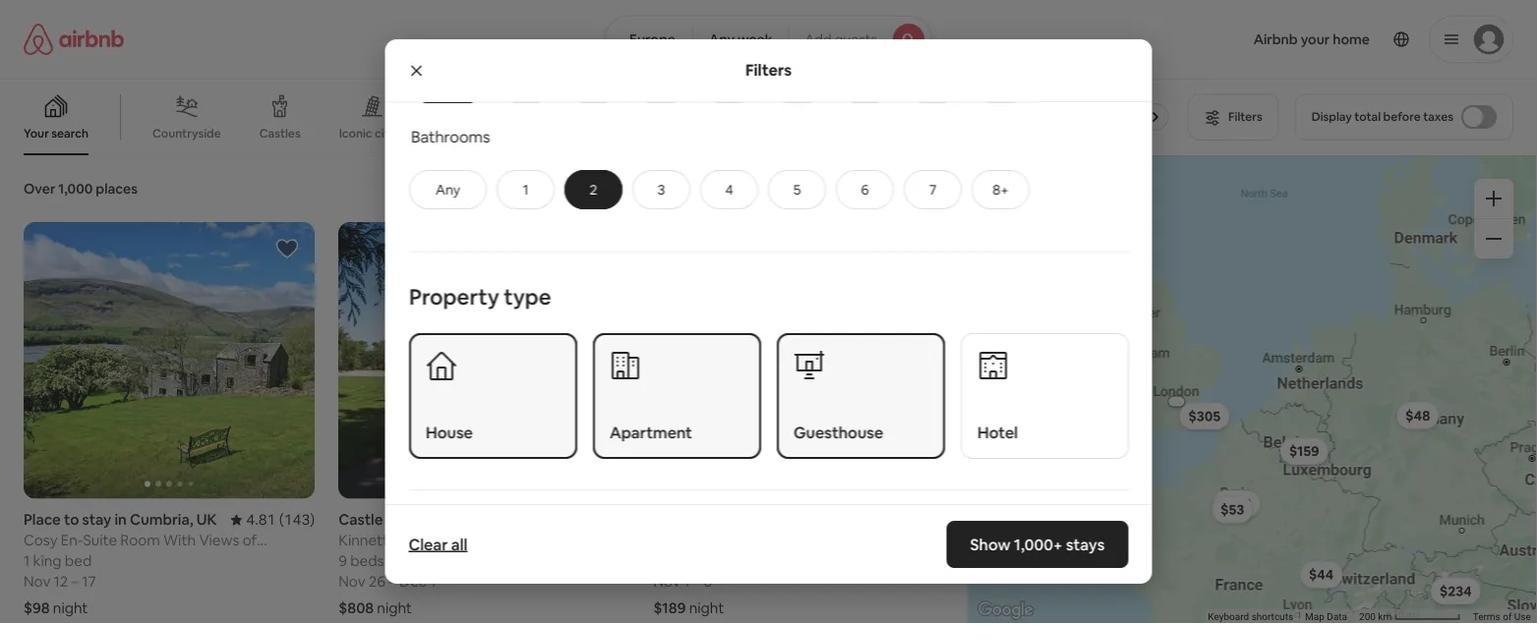 Task type: vqa. For each thing, say whether or not it's contained in the screenshot.
Filters
yes



Task type: locate. For each thing, give the bounding box(es) containing it.
keyboard shortcuts button
[[1209, 611, 1294, 624]]

(143)
[[279, 511, 315, 530]]

none search field containing europe
[[605, 16, 933, 63]]

1 night from the left
[[53, 599, 88, 618]]

1 vertical spatial 6
[[704, 573, 712, 592]]

1 horizontal spatial in
[[386, 511, 398, 530]]

profile element
[[956, 0, 1514, 79]]

group for place to stay in cumbria, uk
[[24, 222, 315, 499]]

4 button
[[700, 170, 758, 209]]

hotel button
[[961, 333, 1129, 460]]

12
[[54, 573, 68, 592]]

any left week
[[710, 31, 735, 48]]

uk up mansion
[[434, 511, 455, 530]]

0 horizontal spatial any
[[435, 181, 460, 199]]

$305 button
[[1181, 403, 1231, 430]]

display
[[1312, 109, 1353, 124]]

night inside castle in fife, uk kinnettles mansion 9 beds nov 26 – dec 1 $808 night
[[377, 599, 412, 618]]

$98
[[24, 599, 50, 618]]

filters
[[746, 60, 792, 80]]

$305
[[1189, 408, 1222, 425]]

2 in from the left
[[386, 511, 398, 530]]

1 up $189
[[684, 573, 690, 592]]

iconic
[[339, 126, 372, 141]]

any week
[[710, 31, 773, 48]]

zoom in image
[[1487, 191, 1503, 207]]

nov down 9
[[339, 573, 366, 592]]

keyboard
[[1209, 612, 1250, 623]]

0 vertical spatial any
[[710, 31, 735, 48]]

0 horizontal spatial –
[[71, 573, 79, 592]]

add to wishlist: place to stay in cumbria, uk image
[[276, 237, 299, 261]]

2 night from the left
[[377, 599, 412, 618]]

1 vertical spatial any
[[435, 181, 460, 199]]

total
[[1355, 109, 1382, 124]]

add
[[805, 31, 832, 48]]

uk right the cumbria,
[[197, 511, 217, 530]]

1 – from the left
[[71, 573, 79, 592]]

3 nov from the left
[[654, 573, 681, 592]]

1 left king
[[24, 552, 30, 571]]

3
[[657, 181, 665, 199]]

any inside any 'button'
[[435, 181, 460, 199]]

1 nov from the left
[[24, 573, 50, 592]]

1 horizontal spatial 6
[[861, 181, 869, 199]]

hotel
[[978, 423, 1018, 443]]

1
[[523, 181, 528, 199], [24, 552, 30, 571], [430, 573, 436, 592], [684, 573, 690, 592]]

guests
[[835, 31, 878, 48]]

2 horizontal spatial –
[[693, 573, 701, 592]]

1 inside the nov 1 – 6 $189 night
[[684, 573, 690, 592]]

None search field
[[605, 16, 933, 63]]

2 – from the left
[[389, 573, 396, 592]]

3 – from the left
[[693, 573, 701, 592]]

before
[[1384, 109, 1421, 124]]

1 horizontal spatial nov
[[339, 573, 366, 592]]

0 horizontal spatial uk
[[197, 511, 217, 530]]

uk
[[197, 511, 217, 530], [434, 511, 455, 530]]

group for castle in fife, uk
[[339, 222, 630, 499]]

2 uk from the left
[[434, 511, 455, 530]]

map
[[1306, 612, 1325, 623]]

4.81 (143)
[[246, 511, 315, 530]]

uk inside castle in fife, uk kinnettles mansion 9 beds nov 26 – dec 1 $808 night
[[434, 511, 455, 530]]

1 horizontal spatial uk
[[434, 511, 455, 530]]

in right stay at the left of page
[[115, 511, 127, 530]]

any down bathrooms
[[435, 181, 460, 199]]

1 inside castle in fife, uk kinnettles mansion 9 beds nov 26 – dec 1 $808 night
[[430, 573, 436, 592]]

0 horizontal spatial night
[[53, 599, 88, 618]]

night inside the nov 1 – 6 $189 night
[[690, 599, 725, 618]]

night right $189
[[690, 599, 725, 618]]

$53
[[1222, 501, 1245, 519]]

bed
[[65, 552, 92, 571]]

bed & breakfasts
[[436, 126, 530, 141]]

nov inside 1 king bed nov 12 – 17 $98 night
[[24, 573, 50, 592]]

1 horizontal spatial any
[[710, 31, 735, 48]]

nov 1 – 6 $189 night
[[654, 573, 725, 618]]

3 night from the left
[[690, 599, 725, 618]]

add guests button
[[789, 16, 933, 63]]

king
[[33, 552, 62, 571]]

zoom out image
[[1487, 231, 1503, 247]]

$48
[[1407, 407, 1431, 425]]

cumbria,
[[130, 511, 193, 530]]

display total before taxes button
[[1296, 93, 1514, 141]]

– inside the nov 1 – 6 $189 night
[[693, 573, 701, 592]]

group containing iconic cities
[[0, 79, 1196, 155]]

– inside castle in fife, uk kinnettles mansion 9 beds nov 26 – dec 1 $808 night
[[389, 573, 396, 592]]

any for any
[[435, 181, 460, 199]]

0 horizontal spatial in
[[115, 511, 127, 530]]

1 button
[[496, 170, 555, 209]]

over 1,000 places
[[24, 180, 138, 198]]

0 horizontal spatial 6
[[704, 573, 712, 592]]

7
[[929, 181, 937, 199]]

clear all button
[[399, 525, 478, 565]]

type
[[504, 283, 551, 311]]

–
[[71, 573, 79, 592], [389, 573, 396, 592], [693, 573, 701, 592]]

1 horizontal spatial –
[[389, 573, 396, 592]]

group
[[0, 79, 1196, 155], [24, 222, 315, 499], [339, 222, 630, 499], [654, 222, 945, 499], [385, 491, 1153, 624]]

countryside
[[152, 126, 221, 141]]

km
[[1379, 612, 1393, 623]]

clear
[[409, 535, 448, 555]]

national
[[1117, 126, 1163, 141]]

nov up $189
[[654, 573, 681, 592]]

house
[[426, 423, 473, 443]]

$159
[[1290, 443, 1321, 461]]

any
[[710, 31, 735, 48], [435, 181, 460, 199]]

0 horizontal spatial nov
[[24, 573, 50, 592]]

europe button
[[605, 16, 694, 63]]

stays
[[1067, 535, 1106, 555]]

1 down the breakfasts
[[523, 181, 528, 199]]

2 horizontal spatial nov
[[654, 573, 681, 592]]

1 horizontal spatial night
[[377, 599, 412, 618]]

apartment button
[[593, 333, 761, 460]]

– inside 1 king bed nov 12 – 17 $98 night
[[71, 573, 79, 592]]

filters dialog
[[385, 0, 1153, 624]]

2 horizontal spatial night
[[690, 599, 725, 618]]

4
[[725, 181, 733, 199]]

add to wishlist: castle in fife, uk image
[[591, 237, 614, 261]]

9
[[339, 552, 347, 571]]

show 1,000+ stays link
[[947, 522, 1129, 569]]

1 right "dec"
[[430, 573, 436, 592]]

night down 12
[[53, 599, 88, 618]]

night down the 26
[[377, 599, 412, 618]]

terms of use link
[[1474, 612, 1532, 623]]

castle
[[339, 511, 383, 530]]

0 vertical spatial 6
[[861, 181, 869, 199]]

europe
[[630, 31, 676, 48]]

group for nov 1 – 6
[[654, 222, 945, 499]]

6
[[861, 181, 869, 199], [704, 573, 712, 592]]

night inside 1 king bed nov 12 – 17 $98 night
[[53, 599, 88, 618]]

data
[[1328, 612, 1348, 623]]

bed
[[436, 126, 458, 141]]

property type
[[409, 283, 551, 311]]

stay
[[82, 511, 111, 530]]

any inside any week button
[[710, 31, 735, 48]]

1 uk from the left
[[197, 511, 217, 530]]

$313
[[1223, 496, 1253, 513]]

2 nov from the left
[[339, 573, 366, 592]]

in left fife,
[[386, 511, 398, 530]]

any for any week
[[710, 31, 735, 48]]

$53 button
[[1213, 496, 1254, 524]]

nov
[[24, 573, 50, 592], [339, 573, 366, 592], [654, 573, 681, 592]]

beds
[[350, 552, 384, 571]]

nov down king
[[24, 573, 50, 592]]



Task type: describe. For each thing, give the bounding box(es) containing it.
all
[[451, 535, 468, 555]]

$234
[[1441, 583, 1473, 601]]

nov inside castle in fife, uk kinnettles mansion 9 beds nov 26 – dec 1 $808 night
[[339, 573, 366, 592]]

add to wishlist: castle in ballintuim, uk image
[[906, 237, 930, 261]]

(155)
[[909, 511, 945, 530]]

6 inside button
[[861, 181, 869, 199]]

terms of use
[[1474, 612, 1532, 623]]

4.81
[[246, 511, 276, 530]]

any button
[[409, 170, 487, 209]]

8+
[[993, 181, 1009, 199]]

use
[[1515, 612, 1532, 623]]

map data
[[1306, 612, 1348, 623]]

fife,
[[402, 511, 431, 530]]

house button
[[409, 333, 577, 460]]

week
[[738, 31, 773, 48]]

guesthouse
[[794, 423, 883, 443]]

apartment
[[610, 423, 692, 443]]

5 button
[[768, 170, 826, 209]]

over
[[24, 180, 55, 198]]

kinnettles
[[339, 531, 407, 550]]

place to stay in cumbria, uk
[[24, 511, 217, 530]]

1 inside button
[[523, 181, 528, 199]]

show 1,000+ stays
[[971, 535, 1106, 555]]

keyboard shortcuts
[[1209, 612, 1294, 623]]

2
[[589, 181, 597, 199]]

1 king bed nov 12 – 17 $98 night
[[24, 552, 96, 618]]

of
[[1504, 612, 1513, 623]]

$211
[[1004, 248, 1032, 265]]

nov inside the nov 1 – 6 $189 night
[[654, 573, 681, 592]]

&
[[461, 126, 469, 141]]

clear all
[[409, 535, 468, 555]]

shortcuts
[[1252, 612, 1294, 623]]

1 inside 1 king bed nov 12 – 17 $98 night
[[24, 552, 30, 571]]

add guests
[[805, 31, 878, 48]]

iconic cities
[[339, 126, 405, 141]]

8+ button
[[972, 170, 1030, 209]]

your search
[[24, 126, 89, 141]]

1 in from the left
[[115, 511, 127, 530]]

$808
[[339, 599, 374, 618]]

search
[[52, 126, 89, 141]]

mansion
[[411, 531, 467, 550]]

show
[[971, 535, 1011, 555]]

1,000+
[[1015, 535, 1064, 555]]

3 button
[[632, 170, 690, 209]]

map data button
[[1306, 611, 1348, 624]]

in inside castle in fife, uk kinnettles mansion 9 beds nov 26 – dec 1 $808 night
[[386, 511, 398, 530]]

$48 button
[[1398, 402, 1440, 430]]

200 km button
[[1354, 610, 1468, 624]]

castles
[[259, 126, 301, 141]]

26
[[369, 573, 386, 592]]

$44
[[1310, 566, 1335, 584]]

terms
[[1474, 612, 1501, 623]]

parks
[[1165, 126, 1196, 141]]

6 inside the nov 1 – 6 $189 night
[[704, 573, 712, 592]]

200 km
[[1360, 612, 1395, 623]]

your
[[24, 126, 49, 141]]

any element
[[430, 181, 466, 199]]

5
[[793, 181, 801, 199]]

to
[[64, 511, 79, 530]]

any week button
[[693, 16, 790, 63]]

places
[[96, 180, 138, 198]]

4.81 out of 5 average rating,  143 reviews image
[[231, 511, 315, 530]]

4.91 (155)
[[876, 511, 945, 530]]

dec
[[400, 573, 427, 592]]

google map
showing 36 stays. region
[[969, 155, 1538, 624]]

guesthouse button
[[777, 333, 945, 460]]

castle in fife, uk kinnettles mansion 9 beds nov 26 – dec 1 $808 night
[[339, 511, 467, 618]]

place
[[24, 511, 61, 530]]

17
[[82, 573, 96, 592]]

$211 button
[[995, 243, 1041, 270]]

display total before taxes
[[1312, 109, 1454, 124]]

google image
[[974, 598, 1039, 624]]

cities
[[375, 126, 405, 141]]

$234 button
[[1432, 578, 1482, 605]]

2 button
[[564, 170, 622, 209]]

1,000
[[58, 180, 93, 198]]

$44 button
[[1301, 562, 1344, 589]]

8+ element
[[993, 181, 1009, 199]]

national parks
[[1117, 126, 1196, 141]]

$159 button
[[1281, 438, 1329, 466]]

$189
[[654, 599, 686, 618]]



